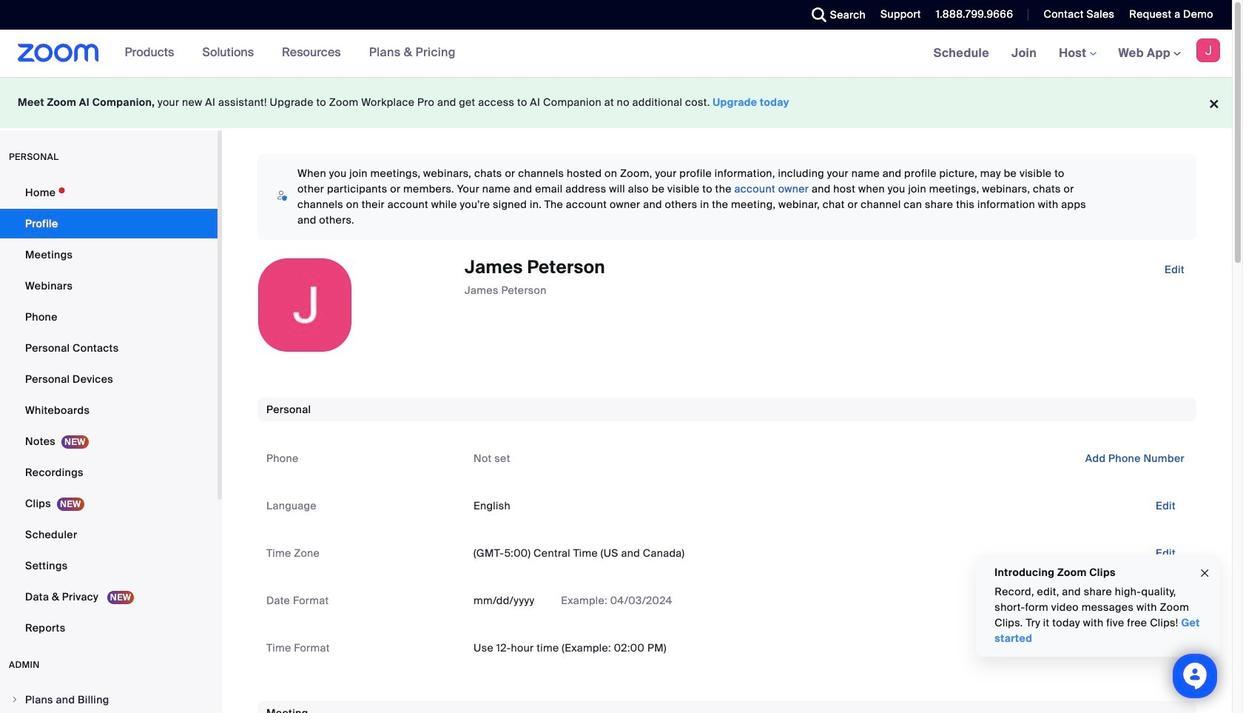 Task type: describe. For each thing, give the bounding box(es) containing it.
profile picture image
[[1197, 39, 1221, 62]]

edit user photo image
[[293, 298, 317, 312]]

right image
[[10, 695, 19, 704]]

zoom logo image
[[18, 44, 99, 62]]

user photo image
[[258, 258, 352, 352]]



Task type: locate. For each thing, give the bounding box(es) containing it.
footer
[[0, 77, 1233, 128]]

banner
[[0, 30, 1233, 78]]

meetings navigation
[[923, 30, 1233, 78]]

close image
[[1200, 565, 1211, 582]]

product information navigation
[[114, 30, 467, 77]]

personal menu menu
[[0, 178, 218, 644]]

menu item
[[0, 686, 218, 713]]



Task type: vqa. For each thing, say whether or not it's contained in the screenshot.
topmost application
no



